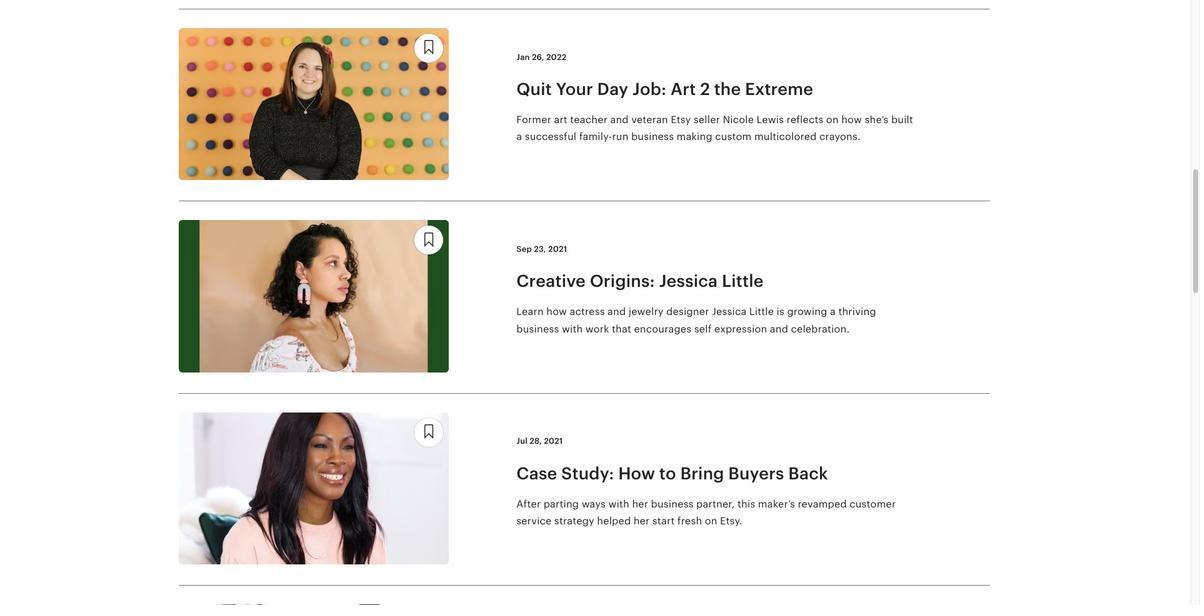 Task type: vqa. For each thing, say whether or not it's contained in the screenshot.
Origins:
yes



Task type: describe. For each thing, give the bounding box(es) containing it.
study:
[[562, 464, 614, 483]]

etsy
[[671, 114, 691, 126]]

learn how actress and jewelry designer jessica little is growing a thriving business with work that encourages self expression and celebration.
[[517, 306, 877, 335]]

this
[[738, 498, 756, 510]]

business inside former art teacher and veteran etsy seller nicole lewis reflects on how she's built a successful family-run business making custom multicolored crayons.
[[632, 131, 674, 143]]

quit your day job: art 2 the extreme
[[517, 79, 814, 99]]

job:
[[633, 79, 667, 99]]

etsy.
[[720, 515, 743, 527]]

and for origins:
[[608, 306, 626, 318]]

business inside the after parting ways with her business partner, this maker's revamped customer service strategy helped her start fresh on etsy.
[[651, 498, 694, 510]]

jan 26, 2022
[[517, 52, 567, 62]]

lewis
[[757, 114, 784, 126]]

creative origins: jessica little
[[517, 272, 764, 291]]

case study: how to bring buyers back
[[517, 464, 828, 483]]

on inside former art teacher and veteran etsy seller nicole lewis reflects on how she's built a successful family-run business making custom multicolored crayons.
[[827, 114, 839, 126]]

to
[[660, 464, 676, 483]]

maker's
[[758, 498, 795, 510]]

customer
[[850, 498, 896, 510]]

jan
[[517, 52, 530, 62]]

strategy
[[555, 515, 595, 527]]

fresh
[[678, 515, 702, 527]]

former
[[517, 114, 552, 126]]

bring
[[681, 464, 725, 483]]

a inside former art teacher and veteran etsy seller nicole lewis reflects on how she's built a successful family-run business making custom multicolored crayons.
[[517, 131, 522, 143]]

extreme
[[745, 79, 814, 99]]

sep 23, 2021
[[517, 245, 567, 254]]

after
[[517, 498, 541, 510]]

veteran
[[632, 114, 668, 126]]

quit
[[517, 79, 552, 99]]

2021 for creative
[[548, 245, 567, 254]]

2022
[[547, 52, 567, 62]]

seller
[[694, 114, 720, 126]]

little inside learn how actress and jewelry designer jessica little is growing a thriving business with work that encourages self expression and celebration.
[[750, 306, 774, 318]]

former art teacher and veteran etsy seller nicole lewis reflects on how she's built a successful family-run business making custom multicolored crayons.
[[517, 114, 914, 143]]

built
[[892, 114, 914, 126]]

with inside the after parting ways with her business partner, this maker's revamped customer service strategy helped her start fresh on etsy.
[[609, 498, 630, 510]]

2 vertical spatial and
[[770, 323, 789, 335]]

jessica inside learn how actress and jewelry designer jessica little is growing a thriving business with work that encourages self expression and celebration.
[[712, 306, 747, 318]]

a inside learn how actress and jewelry designer jessica little is growing a thriving business with work that encourages self expression and celebration.
[[830, 306, 836, 318]]

making
[[677, 131, 713, 143]]

family-
[[579, 131, 612, 143]]

reflects
[[787, 114, 824, 126]]

little inside creative origins: jessica little link
[[722, 272, 764, 291]]

jul 28, 2021
[[517, 437, 563, 446]]

thriving
[[839, 306, 877, 318]]

0 vertical spatial her
[[632, 498, 649, 510]]

run
[[612, 131, 629, 143]]

she's
[[865, 114, 889, 126]]

and for your
[[611, 114, 629, 126]]

jul
[[517, 437, 528, 446]]

sep
[[517, 245, 532, 254]]



Task type: locate. For each thing, give the bounding box(es) containing it.
case
[[517, 464, 557, 483]]

1 vertical spatial business
[[517, 323, 559, 335]]

how inside former art teacher and veteran etsy seller nicole lewis reflects on how she's built a successful family-run business making custom multicolored crayons.
[[842, 114, 862, 126]]

her
[[632, 498, 649, 510], [634, 515, 650, 527]]

expression
[[715, 323, 768, 335]]

learn
[[517, 306, 544, 318]]

successful
[[525, 131, 577, 143]]

0 horizontal spatial with
[[562, 323, 583, 335]]

creative origins: jessica little link
[[517, 270, 917, 292]]

business down the veteran
[[632, 131, 674, 143]]

little up expression
[[722, 272, 764, 291]]

business up 'start' at the right bottom
[[651, 498, 694, 510]]

the
[[715, 79, 741, 99]]

is
[[777, 306, 785, 318]]

that
[[612, 323, 632, 335]]

1 vertical spatial a
[[830, 306, 836, 318]]

revamped
[[798, 498, 847, 510]]

actress
[[570, 306, 605, 318]]

1 vertical spatial little
[[750, 306, 774, 318]]

art
[[554, 114, 568, 126]]

quit your day job: art 2 the extreme image
[[179, 28, 449, 180]]

back
[[789, 464, 828, 483]]

with up helped
[[609, 498, 630, 510]]

on inside the after parting ways with her business partner, this maker's revamped customer service strategy helped her start fresh on etsy.
[[705, 515, 718, 527]]

jessica
[[659, 272, 718, 291], [712, 306, 747, 318]]

custom
[[716, 131, 752, 143]]

a
[[517, 131, 522, 143], [830, 306, 836, 318]]

and up 'that'
[[608, 306, 626, 318]]

helped
[[597, 515, 631, 527]]

0 horizontal spatial on
[[705, 515, 718, 527]]

and down is
[[770, 323, 789, 335]]

26,
[[532, 52, 544, 62]]

and up the run
[[611, 114, 629, 126]]

on
[[827, 114, 839, 126], [705, 515, 718, 527]]

0 vertical spatial 2021
[[548, 245, 567, 254]]

a up celebration.
[[830, 306, 836, 318]]

jessica up designer
[[659, 272, 718, 291]]

partner,
[[697, 498, 735, 510]]

23,
[[534, 245, 546, 254]]

0 vertical spatial on
[[827, 114, 839, 126]]

creative origins: jessica little image
[[179, 220, 449, 372]]

0 vertical spatial business
[[632, 131, 674, 143]]

2021 right 23,
[[548, 245, 567, 254]]

encourages
[[634, 323, 692, 335]]

how
[[619, 464, 655, 483]]

1 horizontal spatial with
[[609, 498, 630, 510]]

28,
[[530, 437, 542, 446]]

multicolored
[[755, 131, 817, 143]]

creative
[[517, 272, 586, 291]]

with down actress
[[562, 323, 583, 335]]

2021
[[548, 245, 567, 254], [544, 437, 563, 446]]

with
[[562, 323, 583, 335], [609, 498, 630, 510]]

how right the learn
[[547, 306, 567, 318]]

how
[[842, 114, 862, 126], [547, 306, 567, 318]]

celebration.
[[791, 323, 850, 335]]

nicole
[[723, 114, 754, 126]]

after parting ways with her business partner, this maker's revamped customer service strategy helped her start fresh on etsy.
[[517, 498, 896, 527]]

jessica up expression
[[712, 306, 747, 318]]

how inside learn how actress and jewelry designer jessica little is growing a thriving business with work that encourages self expression and celebration.
[[547, 306, 567, 318]]

0 vertical spatial a
[[517, 131, 522, 143]]

parting
[[544, 498, 579, 510]]

ways
[[582, 498, 606, 510]]

service
[[517, 515, 552, 527]]

crayons.
[[820, 131, 861, 143]]

1 vertical spatial on
[[705, 515, 718, 527]]

0 vertical spatial how
[[842, 114, 862, 126]]

little left is
[[750, 306, 774, 318]]

1 vertical spatial 2021
[[544, 437, 563, 446]]

0 horizontal spatial how
[[547, 306, 567, 318]]

teacher
[[570, 114, 608, 126]]

day
[[598, 79, 629, 99]]

on up crayons.
[[827, 114, 839, 126]]

how up crayons.
[[842, 114, 862, 126]]

designer
[[667, 306, 709, 318]]

and
[[611, 114, 629, 126], [608, 306, 626, 318], [770, 323, 789, 335]]

buyers
[[729, 464, 785, 483]]

your
[[556, 79, 593, 99]]

little
[[722, 272, 764, 291], [750, 306, 774, 318]]

1 vertical spatial her
[[634, 515, 650, 527]]

0 vertical spatial jessica
[[659, 272, 718, 291]]

0 vertical spatial little
[[722, 272, 764, 291]]

1 horizontal spatial a
[[830, 306, 836, 318]]

2021 right 28,
[[544, 437, 563, 446]]

case study: how to bring buyers back link
[[517, 462, 917, 484]]

work
[[586, 323, 609, 335]]

2
[[700, 79, 710, 99]]

growing
[[788, 306, 828, 318]]

0 vertical spatial and
[[611, 114, 629, 126]]

a down "former"
[[517, 131, 522, 143]]

art
[[671, 79, 696, 99]]

0 vertical spatial with
[[562, 323, 583, 335]]

business
[[632, 131, 674, 143], [517, 323, 559, 335], [651, 498, 694, 510]]

case study: how to bring buyers back image
[[179, 412, 449, 565]]

with inside learn how actress and jewelry designer jessica little is growing a thriving business with work that encourages self expression and celebration.
[[562, 323, 583, 335]]

business down the learn
[[517, 323, 559, 335]]

start
[[653, 515, 675, 527]]

quit your day job: art 2 the extreme link
[[517, 78, 917, 100]]

2 vertical spatial business
[[651, 498, 694, 510]]

1 vertical spatial how
[[547, 306, 567, 318]]

1 horizontal spatial how
[[842, 114, 862, 126]]

business inside learn how actress and jewelry designer jessica little is growing a thriving business with work that encourages self expression and celebration.
[[517, 323, 559, 335]]

her left 'start' at the right bottom
[[634, 515, 650, 527]]

and inside former art teacher and veteran etsy seller nicole lewis reflects on how she's built a successful family-run business making custom multicolored crayons.
[[611, 114, 629, 126]]

0 horizontal spatial a
[[517, 131, 522, 143]]

1 horizontal spatial on
[[827, 114, 839, 126]]

jewelry
[[629, 306, 664, 318]]

1 vertical spatial with
[[609, 498, 630, 510]]

her down how
[[632, 498, 649, 510]]

2021 for case
[[544, 437, 563, 446]]

1 vertical spatial jessica
[[712, 306, 747, 318]]

origins:
[[590, 272, 655, 291]]

1 vertical spatial and
[[608, 306, 626, 318]]

self
[[695, 323, 712, 335]]

on down partner,
[[705, 515, 718, 527]]



